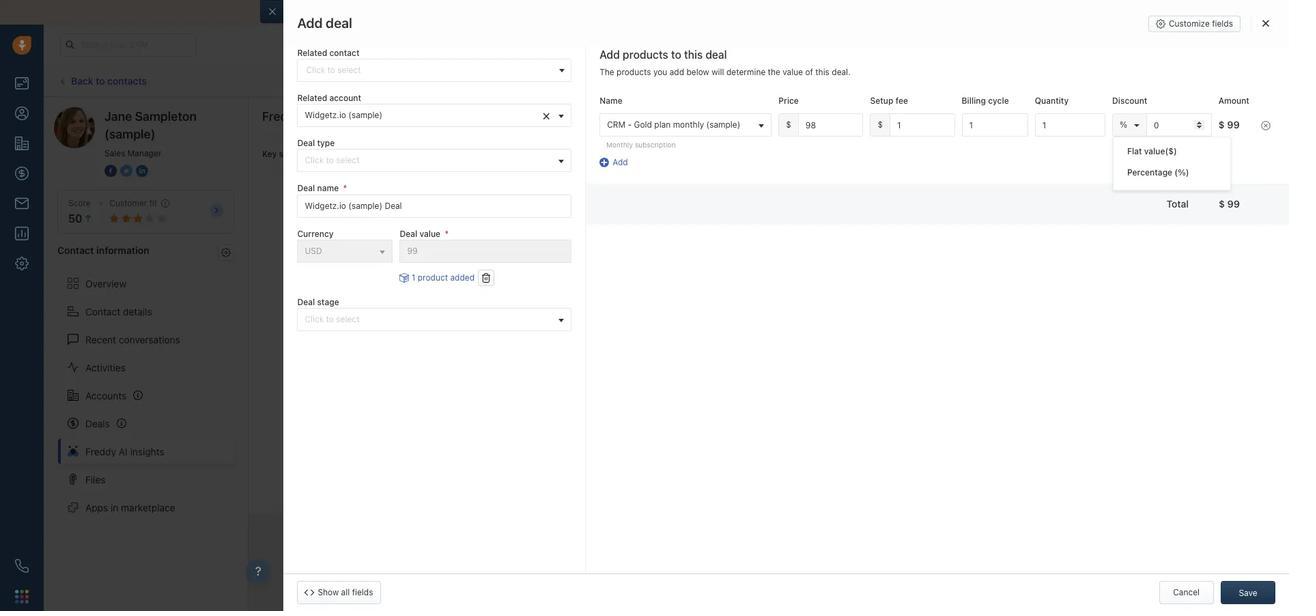Task type: vqa. For each thing, say whether or not it's contained in the screenshot.
the continue
no



Task type: describe. For each thing, give the bounding box(es) containing it.
to down stage
[[326, 314, 334, 324]]

activities
[[636, 95, 670, 105]]

$ down setup
[[878, 120, 883, 130]]

value inside 'add products to this deal the products you add below will determine the value of this deal.'
[[783, 67, 803, 77]]

duplicates
[[388, 149, 429, 159]]

currency
[[297, 228, 334, 239]]

1 product added link
[[400, 272, 475, 284]]

add for add products to this deal the products you add below will determine the value of this deal.
[[600, 48, 620, 61]]

available.
[[641, 75, 677, 86]]

manager
[[128, 148, 161, 158]]

Search your CRM... text field
[[60, 33, 197, 56]]

connect
[[297, 6, 335, 18]]

21
[[978, 40, 986, 48]]

will
[[712, 67, 724, 77]]

1 vertical spatial widgetz.io
[[305, 110, 346, 120]]

show all fields
[[318, 587, 373, 597]]

2 $ 99 from the top
[[1219, 198, 1240, 210]]

see
[[1154, 20, 1169, 30]]

value for deal value *
[[420, 228, 440, 239]]

(sample) inside jane sampleton (sample) sales manager
[[104, 127, 155, 141]]

files
[[85, 474, 106, 485]]

cancel button
[[1159, 581, 1214, 604]]

refresh.
[[710, 75, 740, 86]]

monthly
[[673, 120, 704, 130]]

enter value number field down price
[[798, 113, 863, 137]]

widgetz.io (sample) inside dialog
[[305, 110, 382, 120]]

back to contacts
[[71, 75, 147, 87]]

contact for contact information
[[57, 245, 94, 256]]

deal for deal value *
[[400, 228, 417, 239]]

click to select button for stage
[[297, 308, 572, 331]]

connections
[[492, 149, 540, 159]]

below
[[687, 67, 709, 77]]

usa
[[444, 59, 463, 71]]

0 vertical spatial this
[[684, 48, 703, 61]]

scoring
[[279, 149, 308, 159]]

dialog containing add deal
[[284, 0, 1289, 611]]

call link inside widgetz.io (sample) dialog
[[348, 88, 390, 112]]

Click to select search field
[[297, 59, 572, 82]]

(sample) down account
[[348, 110, 382, 120]]

(%)
[[1175, 167, 1189, 178]]

select for deal type
[[336, 155, 360, 166]]

updates available. click to refresh. link
[[586, 68, 747, 93]]

setup
[[870, 96, 893, 106]]

(0) for possible connections (0)
[[543, 149, 554, 159]]

(0) for possible duplicates (0)
[[431, 149, 443, 159]]

linkedin circled image
[[136, 164, 148, 178]]

1 product added
[[412, 273, 475, 283]]

possible for possible connections (0)
[[456, 149, 490, 159]]

setup fee
[[870, 96, 908, 106]]

discount
[[1112, 96, 1147, 106]]

1 vertical spatial insights
[[130, 446, 164, 457]]

deal name *
[[297, 183, 347, 194]]

email
[[754, 75, 774, 86]]

ends
[[950, 40, 968, 48]]

$ down amount
[[1219, 119, 1225, 130]]

Unlimited number field
[[962, 113, 1028, 137]]

×
[[542, 107, 550, 123]]

contacts
[[107, 75, 147, 87]]

percentage
[[1127, 167, 1172, 178]]

send email image
[[1154, 39, 1163, 50]]

glendale, arizona, usa link
[[361, 59, 463, 71]]

explore plans
[[1031, 39, 1084, 49]]

jane sampleton (sample) sales manager
[[104, 109, 197, 158]]

0 horizontal spatial freddy
[[85, 446, 116, 457]]

possible duplicates (0) link
[[352, 137, 443, 171]]

plan
[[654, 120, 671, 130]]

task
[[494, 94, 512, 105]]

monthly
[[606, 141, 633, 149]]

glendale,
[[361, 59, 403, 71]]

related contact
[[297, 48, 360, 58]]

all for show
[[341, 587, 350, 597]]

connect your mailbox
[[297, 6, 396, 18]]

1 horizontal spatial ai
[[305, 109, 316, 124]]

customize fields button
[[1148, 16, 1241, 32]]

call button for the right call link
[[789, 69, 830, 93]]

select for deal stage
[[336, 314, 360, 324]]

customer fit
[[109, 198, 157, 208]]

task button
[[474, 88, 519, 112]]

see all details
[[1154, 20, 1208, 30]]

you
[[653, 67, 667, 77]]

1 vertical spatial ai
[[119, 446, 127, 457]]

show all fields button
[[297, 581, 381, 604]]

all for see
[[1171, 20, 1180, 30]]

1 $ 99 from the top
[[1219, 119, 1240, 130]]

meeting
[[547, 94, 578, 105]]

add for add
[[613, 157, 628, 168]]

recent conversations
[[85, 334, 180, 345]]

widgetz.io
[[506, 60, 546, 71]]

customize
[[1169, 18, 1210, 29]]

accounts
[[85, 390, 127, 401]]

possible for possible duplicates (0)
[[352, 149, 385, 159]]

to inside 'add products to this deal the products you add below will determine the value of this deal.'
[[671, 48, 681, 61]]

your
[[916, 40, 932, 48]]

amount
[[1219, 96, 1249, 106]]

add deal
[[297, 15, 352, 31]]

call button for call link within the widgetz.io (sample) dialog
[[348, 88, 390, 112]]

customer
[[109, 198, 147, 208]]

type
[[317, 138, 335, 148]]

1 vertical spatial products
[[617, 67, 651, 77]]

possible connections (0)
[[456, 149, 554, 159]]

subscription
[[635, 141, 676, 149]]

cancel
[[1173, 587, 1200, 597]]

widgetz.io link
[[506, 60, 546, 71]]

possible connections (0) link
[[456, 137, 554, 171]]

flat value ( $ )
[[1127, 146, 1177, 156]]

determine
[[726, 67, 766, 77]]

related for related contact
[[297, 48, 327, 58]]

click to select button for type
[[297, 149, 572, 172]]

1 horizontal spatial freddy ai insights
[[262, 109, 363, 124]]

usd button
[[297, 239, 393, 263]]

fit
[[149, 198, 157, 208]]

factors
[[311, 149, 339, 159]]

the
[[600, 67, 614, 77]]

0 vertical spatial in
[[970, 40, 976, 48]]

billing cycle
[[962, 96, 1009, 106]]

sales inside widgetz.io (sample) dialog
[[613, 95, 634, 105]]

(sample) inside button
[[706, 120, 740, 130]]

1 horizontal spatial freddy
[[262, 109, 302, 124]]

call inside widgetz.io (sample) dialog
[[369, 94, 383, 105]]

phone element
[[8, 552, 36, 580]]



Task type: locate. For each thing, give the bounding box(es) containing it.
all
[[1171, 20, 1180, 30], [341, 587, 350, 597]]

% button
[[1120, 120, 1140, 130]]

deal up key scoring factors
[[297, 138, 315, 148]]

contact
[[329, 48, 360, 58]]

add up the
[[600, 48, 620, 61]]

add
[[297, 15, 323, 31]]

0 horizontal spatial in
[[111, 502, 118, 513]]

0 horizontal spatial widgetz.io
[[305, 110, 346, 120]]

enter value number field down quantity
[[1035, 113, 1105, 137]]

products left you
[[617, 67, 651, 77]]

all right see
[[1171, 20, 1180, 30]]

ai down related account
[[305, 109, 316, 124]]

insights down account
[[319, 109, 363, 124]]

enter value number field up "added"
[[400, 239, 572, 263]]

1 horizontal spatial call
[[809, 75, 824, 86]]

widgetz.io inside dialog
[[349, 16, 410, 30]]

0 horizontal spatial freddy ai insights
[[85, 446, 164, 457]]

add
[[670, 67, 684, 77]]

call right account
[[369, 94, 383, 105]]

1 horizontal spatial call link
[[789, 69, 830, 93]]

contact
[[57, 245, 94, 256], [85, 306, 120, 317]]

1 vertical spatial widgetz.io (sample)
[[305, 110, 382, 120]]

0 vertical spatial 99
[[1227, 119, 1240, 130]]

click for stage
[[305, 314, 324, 324]]

0 horizontal spatial call link
[[348, 88, 390, 112]]

(sample) down jane
[[104, 127, 155, 141]]

1 99 from the top
[[1227, 119, 1240, 130]]

2 horizontal spatial value
[[1144, 146, 1165, 156]]

Start typing... text field
[[297, 194, 572, 218]]

$ 99 down amount
[[1219, 119, 1240, 130]]

call link down glendale,
[[348, 88, 390, 112]]

select up 'name' at the top
[[336, 155, 360, 166]]

0 horizontal spatial call button
[[348, 88, 390, 112]]

1 horizontal spatial insights
[[319, 109, 363, 124]]

call left deal.
[[809, 75, 824, 86]]

freddy up scoring
[[262, 109, 302, 124]]

days
[[989, 40, 1005, 48]]

click to select button up the "start typing..." text field
[[297, 149, 572, 172]]

total
[[1167, 198, 1189, 210]]

overview
[[85, 278, 126, 289]]

click for type
[[305, 155, 324, 166]]

value left of
[[783, 67, 803, 77]]

possible left connections
[[456, 149, 490, 159]]

fields inside button
[[1212, 18, 1233, 29]]

0 vertical spatial products
[[623, 48, 668, 61]]

0 vertical spatial click
[[679, 75, 698, 86]]

2 vertical spatial click
[[305, 314, 324, 324]]

information
[[96, 245, 149, 256]]

phone image
[[15, 559, 29, 573]]

click
[[679, 75, 698, 86], [305, 155, 324, 166], [305, 314, 324, 324]]

explore
[[1031, 39, 1061, 49]]

* for deal name *
[[343, 183, 347, 194]]

0 vertical spatial add
[[600, 48, 620, 61]]

contact for contact details
[[85, 306, 120, 317]]

0 vertical spatial click to select
[[305, 155, 360, 166]]

2 99 from the top
[[1227, 198, 1240, 210]]

0 horizontal spatial call
[[369, 94, 383, 105]]

0 vertical spatial contact
[[57, 245, 94, 256]]

back
[[71, 75, 93, 87]]

0 vertical spatial details
[[1182, 20, 1208, 30]]

call button up price
[[789, 69, 830, 93]]

this up below
[[684, 48, 703, 61]]

value right flat
[[1144, 146, 1165, 156]]

%
[[1120, 120, 1127, 130]]

1 vertical spatial add
[[613, 157, 628, 168]]

possible duplicates (0)
[[352, 149, 443, 159]]

widgetz.io (sample) dialog
[[260, 0, 1289, 611]]

click to select for stage
[[305, 314, 360, 324]]

1 horizontal spatial sales
[[613, 95, 634, 105]]

1 vertical spatial related
[[297, 93, 327, 103]]

deal stage
[[297, 297, 339, 307]]

1 related from the top
[[297, 48, 327, 58]]

sales
[[613, 95, 634, 105], [104, 148, 125, 158]]

back to contacts link
[[57, 70, 147, 92]]

fields right show
[[352, 587, 373, 597]]

0 vertical spatial select
[[336, 155, 360, 166]]

(sample) inside dialog
[[413, 16, 462, 30]]

email button
[[733, 69, 782, 93]]

key scoring factors
[[262, 149, 339, 159]]

select down stage
[[336, 314, 360, 324]]

0 vertical spatial fields
[[1212, 18, 1233, 29]]

sales down updates in the top of the page
[[613, 95, 634, 105]]

(0) right duplicates
[[431, 149, 443, 159]]

see all details button
[[1134, 14, 1215, 37]]

dialog
[[284, 0, 1289, 611]]

stage
[[317, 297, 339, 307]]

0 vertical spatial click to select button
[[297, 149, 572, 172]]

1 vertical spatial fields
[[352, 587, 373, 597]]

insights up marketplace on the left bottom of page
[[130, 446, 164, 457]]

flat
[[1127, 146, 1142, 156]]

1 vertical spatial select
[[336, 314, 360, 324]]

freddy ai insights down related account
[[262, 109, 363, 124]]

widgetz.io (sample) down account
[[305, 110, 382, 120]]

0 horizontal spatial possible
[[352, 149, 385, 159]]

product
[[418, 273, 448, 283]]

0 vertical spatial value
[[783, 67, 803, 77]]

updates
[[606, 75, 638, 86]]

activities
[[85, 362, 126, 373]]

billing
[[962, 96, 986, 106]]

1 vertical spatial *
[[445, 228, 449, 239]]

1 horizontal spatial *
[[445, 228, 449, 239]]

add products to this deal the products you add below will determine the value of this deal.
[[600, 48, 851, 77]]

1 vertical spatial in
[[111, 502, 118, 513]]

2 select from the top
[[336, 314, 360, 324]]

sales activities button
[[592, 88, 698, 112], [592, 88, 691, 112]]

fields
[[1212, 18, 1233, 29], [352, 587, 373, 597]]

0 horizontal spatial insights
[[130, 446, 164, 457]]

0 vertical spatial freddy
[[262, 109, 302, 124]]

crm
[[607, 120, 625, 130]]

cycle
[[988, 96, 1009, 106]]

sampleton
[[135, 109, 197, 124]]

1 vertical spatial click to select
[[305, 314, 360, 324]]

apps
[[85, 502, 108, 513]]

1 vertical spatial call
[[369, 94, 383, 105]]

deals
[[85, 418, 110, 429]]

0 vertical spatial ai
[[305, 109, 316, 124]]

crm - gold plan monthly (sample) button
[[600, 113, 772, 137]]

Enter value number field
[[798, 113, 863, 137], [890, 113, 955, 137], [1035, 113, 1105, 137], [1146, 113, 1212, 137], [400, 239, 572, 263]]

sales inside jane sampleton (sample) sales manager
[[104, 148, 125, 158]]

insights
[[319, 109, 363, 124], [130, 446, 164, 457]]

facebook circled image
[[104, 164, 117, 178]]

0 vertical spatial *
[[343, 183, 347, 194]]

0 vertical spatial insights
[[319, 109, 363, 124]]

1 vertical spatial click
[[305, 155, 324, 166]]

all inside button
[[1171, 20, 1180, 30]]

show
[[318, 587, 339, 597]]

$ down price
[[786, 120, 791, 130]]

of
[[805, 67, 813, 77]]

deal type
[[297, 138, 335, 148]]

related for related account
[[297, 93, 327, 103]]

widgetz.io (sample) up glendale, arizona, usa in the left top of the page
[[349, 16, 462, 30]]

1 horizontal spatial details
[[1182, 20, 1208, 30]]

click to select button down product
[[297, 308, 572, 331]]

deal value *
[[400, 228, 449, 239]]

1 vertical spatial value
[[1144, 146, 1165, 156]]

2 possible from the left
[[456, 149, 490, 159]]

plans
[[1063, 39, 1084, 49]]

close image
[[1262, 19, 1269, 27]]

explore plans link
[[1024, 36, 1092, 53]]

1 vertical spatial details
[[123, 306, 152, 317]]

click to select down type
[[305, 155, 360, 166]]

mng settings image
[[221, 248, 231, 257]]

contact down 50
[[57, 245, 94, 256]]

contact information
[[57, 245, 149, 256]]

deal for deal type
[[297, 138, 315, 148]]

fields inside button
[[352, 587, 373, 597]]

0 vertical spatial widgetz.io (sample)
[[349, 16, 462, 30]]

to left will
[[700, 75, 708, 86]]

sales activities button up gold
[[592, 88, 691, 112]]

1 click to select from the top
[[305, 155, 360, 166]]

enter value number field down fee
[[890, 113, 955, 137]]

call link up price
[[789, 69, 830, 93]]

click to select down stage
[[305, 314, 360, 324]]

arizona,
[[405, 59, 441, 71]]

your trial ends in 21 days
[[916, 40, 1005, 48]]

deal.
[[832, 67, 851, 77]]

2 (0) from the left
[[543, 149, 554, 159]]

ai
[[305, 109, 316, 124], [119, 446, 127, 457]]

0 horizontal spatial ai
[[119, 446, 127, 457]]

save
[[1239, 588, 1257, 598]]

1 vertical spatial freddy
[[85, 446, 116, 457]]

1 vertical spatial all
[[341, 587, 350, 597]]

sales activities
[[613, 95, 670, 105]]

products up you
[[623, 48, 668, 61]]

1 horizontal spatial in
[[970, 40, 976, 48]]

0 vertical spatial related
[[297, 48, 327, 58]]

percentage (%)
[[1127, 167, 1189, 178]]

contact up recent
[[85, 306, 120, 317]]

add
[[600, 48, 620, 61], [613, 157, 628, 168]]

1 vertical spatial this
[[815, 67, 830, 77]]

add inside 'add products to this deal the products you add below will determine the value of this deal.'
[[600, 48, 620, 61]]

deal for deal stage
[[297, 297, 315, 307]]

ai up apps in marketplace
[[119, 446, 127, 457]]

updates available. click to refresh.
[[606, 75, 740, 86]]

save button
[[1221, 581, 1275, 604]]

0 vertical spatial $ 99
[[1219, 119, 1240, 130]]

1 select from the top
[[336, 155, 360, 166]]

1 horizontal spatial (0)
[[543, 149, 554, 159]]

possible left duplicates
[[352, 149, 385, 159]]

fields right customize
[[1212, 18, 1233, 29]]

details inside the see all details button
[[1182, 20, 1208, 30]]

related account
[[297, 93, 361, 103]]

(sample) right monthly
[[706, 120, 740, 130]]

1 possible from the left
[[352, 149, 385, 159]]

click to select for type
[[305, 155, 360, 166]]

$ right the total
[[1219, 198, 1225, 210]]

value down the "start typing..." text field
[[420, 228, 440, 239]]

the
[[768, 67, 780, 77]]

add down monthly
[[613, 157, 628, 168]]

1 horizontal spatial all
[[1171, 20, 1180, 30]]

0 horizontal spatial *
[[343, 183, 347, 194]]

enter value number field up ")"
[[1146, 113, 1212, 137]]

0 vertical spatial freddy ai insights
[[262, 109, 363, 124]]

1 vertical spatial click to select button
[[297, 308, 572, 331]]

$
[[1219, 119, 1225, 130], [786, 120, 791, 130], [878, 120, 883, 130], [1168, 146, 1174, 156], [1219, 198, 1225, 210]]

contact details
[[85, 306, 152, 317]]

1 vertical spatial $ 99
[[1219, 198, 1240, 210]]

0 vertical spatial all
[[1171, 20, 1180, 30]]

deal left stage
[[297, 297, 315, 307]]

0 horizontal spatial value
[[420, 228, 440, 239]]

possible inside possible duplicates (0) link
[[352, 149, 385, 159]]

* for deal value *
[[445, 228, 449, 239]]

to right "back"
[[96, 75, 105, 87]]

all inside button
[[341, 587, 350, 597]]

* right 'name' at the top
[[343, 183, 347, 194]]

0 horizontal spatial this
[[684, 48, 703, 61]]

1 horizontal spatial call button
[[789, 69, 830, 93]]

trial
[[934, 40, 948, 48]]

99 down amount
[[1227, 119, 1240, 130]]

deal
[[326, 15, 352, 31]]

crm - gold plan monthly (sample)
[[607, 120, 740, 130]]

this right of
[[815, 67, 830, 77]]

(0) right connections
[[543, 149, 554, 159]]

note
[[441, 94, 459, 105]]

recent
[[85, 334, 116, 345]]

in left 21
[[970, 40, 976, 48]]

0 horizontal spatial all
[[341, 587, 350, 597]]

2 click to select from the top
[[305, 314, 360, 324]]

(sample) up arizona,
[[413, 16, 462, 30]]

related left account
[[297, 93, 327, 103]]

widgetz.io (sample) inside dialog
[[349, 16, 462, 30]]

$ 99 right the total
[[1219, 198, 1240, 210]]

* down the "start typing..." text field
[[445, 228, 449, 239]]

call button down glendale,
[[348, 88, 390, 112]]

click down deal type
[[305, 155, 324, 166]]

in right the apps
[[111, 502, 118, 513]]

deal left 'name' at the top
[[297, 183, 315, 194]]

0 horizontal spatial details
[[123, 306, 152, 317]]

2 related from the top
[[297, 93, 327, 103]]

sales activities button down available.
[[592, 88, 698, 112]]

0 vertical spatial call
[[809, 75, 824, 86]]

1 vertical spatial freddy ai insights
[[85, 446, 164, 457]]

name
[[317, 183, 339, 194]]

related down add
[[297, 48, 327, 58]]

1 horizontal spatial value
[[783, 67, 803, 77]]

deal down the "start typing..." text field
[[400, 228, 417, 239]]

meeting button
[[526, 88, 585, 112]]

1 horizontal spatial this
[[815, 67, 830, 77]]

possible inside possible connections (0) link
[[456, 149, 490, 159]]

1 vertical spatial 99
[[1227, 198, 1240, 210]]

widgetz.io
[[349, 16, 410, 30], [305, 110, 346, 120]]

1 vertical spatial sales
[[104, 148, 125, 158]]

key
[[262, 149, 277, 159]]

$ up percentage (%)
[[1168, 146, 1174, 156]]

twitter circled image
[[120, 164, 132, 178]]

sales up facebook circled icon
[[104, 148, 125, 158]]

possible
[[352, 149, 385, 159], [456, 149, 490, 159]]

-
[[628, 120, 632, 130]]

related
[[297, 48, 327, 58], [297, 93, 327, 103]]

deal for deal name *
[[297, 183, 315, 194]]

1 (0) from the left
[[431, 149, 443, 159]]

1 horizontal spatial fields
[[1212, 18, 1233, 29]]

to up add
[[671, 48, 681, 61]]

all right show
[[341, 587, 350, 597]]

deal
[[706, 48, 727, 61]]

1 vertical spatial contact
[[85, 306, 120, 317]]

1 click to select button from the top
[[297, 149, 572, 172]]

2 click to select button from the top
[[297, 308, 572, 331]]

what's new image
[[1190, 41, 1200, 50]]

name
[[600, 96, 622, 106]]

0 vertical spatial widgetz.io
[[349, 16, 410, 30]]

99 right the total
[[1227, 198, 1240, 210]]

(0)
[[431, 149, 443, 159], [543, 149, 554, 159]]

0 horizontal spatial sales
[[104, 148, 125, 158]]

0 vertical spatial sales
[[613, 95, 634, 105]]

to down type
[[326, 155, 334, 166]]

freddy ai insights down deals
[[85, 446, 164, 457]]

2 vertical spatial value
[[420, 228, 440, 239]]

freddy down deals
[[85, 446, 116, 457]]

select
[[336, 155, 360, 166], [336, 314, 360, 324]]

freshworks switcher image
[[15, 590, 29, 603]]

click down deal stage
[[305, 314, 324, 324]]

added
[[450, 273, 475, 283]]

1 horizontal spatial widgetz.io
[[349, 16, 410, 30]]

value for flat value ( $ )
[[1144, 146, 1165, 156]]

0 horizontal spatial (0)
[[431, 149, 443, 159]]

usd
[[305, 246, 322, 256]]

0 horizontal spatial fields
[[352, 587, 373, 597]]

connect your mailbox link
[[297, 6, 398, 18]]

1 horizontal spatial possible
[[456, 149, 490, 159]]

click right you
[[679, 75, 698, 86]]



